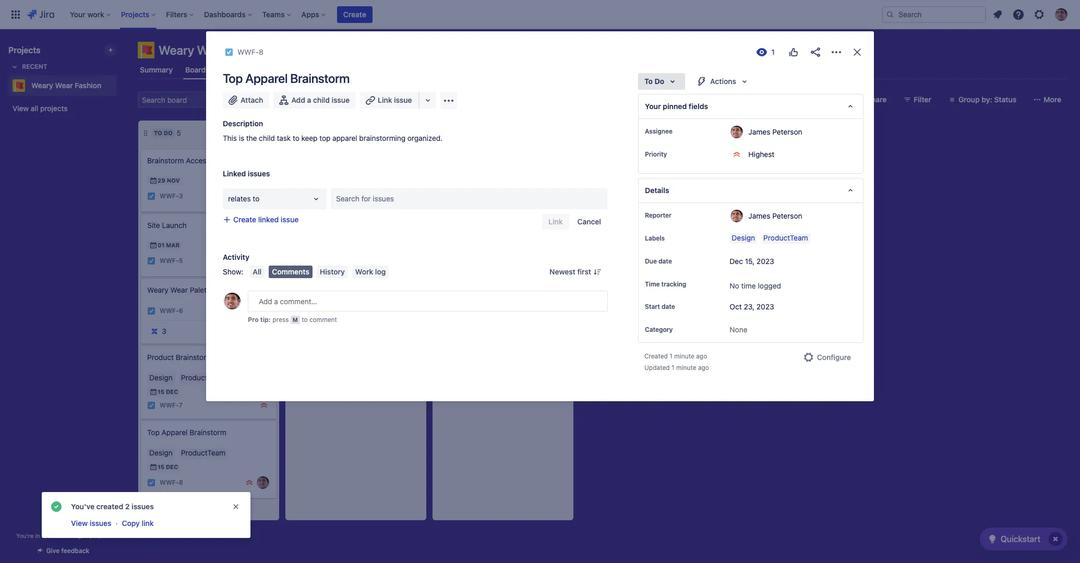 Task type: vqa. For each thing, say whether or not it's contained in the screenshot.
Save
no



Task type: locate. For each thing, give the bounding box(es) containing it.
medium image
[[260, 307, 268, 315]]

2 horizontal spatial create
[[343, 10, 366, 19]]

29 for 29 nov
[[158, 177, 165, 184]]

view left all
[[13, 104, 29, 113]]

0 vertical spatial highest image
[[245, 192, 254, 200]]

1 vertical spatial 15
[[158, 464, 164, 470]]

create
[[343, 10, 366, 19], [233, 215, 256, 224], [155, 505, 178, 514]]

to down search board text box
[[154, 129, 162, 136]]

weary up wwf-6
[[147, 286, 169, 294]]

1 peterson from the top
[[773, 127, 803, 136]]

1 vertical spatial 2023
[[757, 302, 775, 311]]

to
[[293, 134, 300, 143], [253, 194, 260, 203], [302, 316, 308, 324]]

feedback
[[61, 547, 89, 555]]

01 march 2024 image
[[149, 241, 158, 250], [149, 241, 158, 250]]

no time logged
[[730, 281, 781, 290]]

wwf- inside "link"
[[160, 307, 179, 315]]

menu bar
[[248, 266, 391, 278]]

to for to do
[[645, 77, 653, 86]]

james peterson up productteam
[[749, 211, 803, 220]]

james for your pinned fields
[[749, 127, 771, 136]]

apparel up add people icon at the top of the page
[[245, 71, 288, 86]]

date for start date
[[662, 303, 675, 311]]

task image left wwf-6 "link"
[[147, 307, 156, 315]]

2 up copy
[[125, 502, 130, 511]]

top apparel brainstorm
[[223, 71, 350, 86], [147, 428, 226, 437]]

pro
[[248, 316, 259, 324]]

1 vertical spatial james peterson image
[[404, 219, 417, 232]]

1 right updated
[[672, 364, 675, 372]]

to do
[[645, 77, 665, 86]]

1 horizontal spatial weary wear fashion
[[159, 43, 272, 57]]

2 vertical spatial create
[[155, 505, 178, 514]]

progress
[[309, 129, 341, 136]]

Add a comment… field
[[248, 291, 608, 312]]

view all projects
[[13, 104, 68, 113]]

work
[[355, 267, 373, 276]]

29 left feb at the top
[[305, 206, 313, 213]]

1 highest image from the top
[[245, 192, 254, 200]]

james peterson image for 5
[[257, 255, 269, 267]]

0 vertical spatial james peterson
[[749, 127, 803, 136]]

to right m at the left bottom
[[302, 316, 308, 324]]

nov right 30
[[314, 286, 327, 292]]

do up your
[[655, 77, 665, 86]]

date right due
[[659, 257, 672, 265]]

view inside 'link'
[[13, 104, 29, 113]]

1 horizontal spatial apparel
[[245, 71, 288, 86]]

Search field
[[882, 6, 987, 23]]

check image
[[986, 533, 999, 545]]

quickstart button
[[980, 528, 1068, 551]]

ago
[[696, 353, 707, 360], [698, 364, 709, 372]]

mar
[[166, 242, 180, 248]]

0 horizontal spatial fashion
[[75, 81, 101, 90]]

task image up link
[[147, 479, 156, 487]]

do for to do
[[655, 77, 665, 86]]

29 november 2023 image
[[149, 176, 158, 185], [149, 176, 158, 185]]

0 vertical spatial 15 dec
[[158, 388, 178, 395]]

all
[[253, 267, 262, 276]]

0 horizontal spatial create button
[[138, 501, 279, 519]]

1 horizontal spatial view
[[71, 519, 88, 528]]

0 vertical spatial weary
[[159, 43, 194, 57]]

top
[[223, 71, 243, 86], [147, 428, 160, 437]]

child right add
[[313, 96, 330, 104]]

task
[[277, 134, 291, 143]]

due date
[[645, 257, 672, 265]]

2 2023 from the top
[[757, 302, 775, 311]]

vote options: no one has voted for this issue yet. image
[[788, 46, 800, 58]]

newest first image
[[594, 268, 602, 276]]

5 down mar
[[179, 257, 183, 265]]

in
[[301, 129, 308, 136]]

highest image
[[245, 257, 254, 265], [260, 401, 268, 410]]

1 2023 from the top
[[757, 257, 775, 266]]

top apparel brainstorm down "7"
[[147, 428, 226, 437]]

configure link
[[796, 349, 858, 366]]

2 peterson from the top
[[773, 211, 803, 220]]

james peterson image
[[245, 91, 262, 108], [404, 219, 417, 232]]

1 vertical spatial 2
[[326, 301, 330, 309]]

product brainstorm
[[147, 353, 213, 362]]

dismiss image
[[232, 503, 240, 511]]

oct 23, 2023
[[730, 302, 775, 311]]

peterson up productteam
[[773, 211, 803, 220]]

1 vertical spatial date
[[662, 303, 675, 311]]

15 for product
[[158, 388, 164, 395]]

menu bar containing all
[[248, 266, 391, 278]]

issue down 29 february 2024 icon
[[281, 215, 299, 224]]

1 horizontal spatial create
[[233, 215, 256, 224]]

wwf- inside top apparel brainstorm dialog
[[238, 48, 259, 56]]

to for to do 5
[[154, 129, 162, 136]]

1 horizontal spatial create button
[[337, 6, 373, 23]]

highest image for wwf-3
[[245, 192, 254, 200]]

weary inside 'link'
[[31, 81, 53, 90]]

task image
[[294, 301, 303, 309]]

task image for wwf-5
[[147, 257, 156, 265]]

create inside button
[[233, 215, 256, 224]]

2 right progress
[[346, 128, 350, 137]]

nov up wwf-3
[[167, 177, 180, 184]]

1 horizontal spatial child
[[313, 96, 330, 104]]

view all projects link
[[8, 99, 117, 118]]

1 vertical spatial weary wear fashion
[[31, 81, 101, 90]]

newest first button
[[543, 266, 608, 278]]

view up managed in the left bottom of the page
[[71, 519, 88, 528]]

0 horizontal spatial 8
[[179, 479, 183, 487]]

30 november 2023 image
[[296, 285, 305, 293], [296, 285, 305, 293]]

1 vertical spatial 15 dec
[[158, 464, 178, 470]]

top apparel brainstorm up add people icon at the top of the page
[[223, 71, 350, 86]]

weary up board
[[159, 43, 194, 57]]

james peterson up highest
[[749, 127, 803, 136]]

additions
[[215, 286, 247, 294]]

labels pin to top image
[[667, 234, 675, 243]]

task image left wwf-5 link
[[147, 257, 156, 265]]

james peterson image
[[257, 190, 269, 203], [257, 255, 269, 267], [404, 299, 417, 311], [257, 477, 269, 489]]

to right relates at left
[[253, 194, 260, 203]]

wwf-6 link
[[160, 307, 183, 316]]

0 horizontal spatial do
[[164, 129, 173, 136]]

to up your
[[645, 77, 653, 86]]

0 horizontal spatial a
[[42, 532, 45, 539]]

0 vertical spatial create
[[343, 10, 366, 19]]

task image
[[225, 48, 233, 56], [147, 192, 156, 200], [294, 221, 303, 230], [147, 257, 156, 265], [147, 307, 156, 315], [147, 401, 156, 410], [147, 479, 156, 487]]

search for issues
[[336, 194, 394, 203]]

1 horizontal spatial top
[[223, 71, 243, 86]]

weary down recent
[[31, 81, 53, 90]]

15 december 2023 image
[[149, 463, 158, 471], [149, 463, 158, 471]]

2 vertical spatial 2
[[125, 502, 130, 511]]

1 horizontal spatial wwf-8
[[238, 48, 264, 56]]

2 horizontal spatial wear
[[197, 43, 226, 57]]

1 horizontal spatial 29
[[305, 206, 313, 213]]

issues up project
[[90, 519, 111, 528]]

copy link button
[[121, 517, 155, 530]]

2023 for oct 23, 2023
[[757, 302, 775, 311]]

copy link to issue image
[[261, 48, 270, 56]]

1 vertical spatial james peterson
[[749, 211, 803, 220]]

history
[[320, 267, 345, 276]]

0 horizontal spatial top
[[147, 428, 160, 437]]

0 horizontal spatial wear
[[55, 81, 73, 90]]

0 vertical spatial to
[[293, 134, 300, 143]]

0 vertical spatial apparel
[[245, 71, 288, 86]]

timeline link
[[285, 61, 318, 79]]

1 vertical spatial ago
[[698, 364, 709, 372]]

nov for 29 nov
[[167, 177, 180, 184]]

wear up 6
[[170, 286, 188, 294]]

menu bar inside top apparel brainstorm dialog
[[248, 266, 391, 278]]

peterson for your pinned fields
[[773, 127, 803, 136]]

0 vertical spatial 1
[[670, 353, 673, 360]]

child right "the"
[[259, 134, 275, 143]]

1 vertical spatial create button
[[138, 501, 279, 519]]

do inside to do dropdown button
[[655, 77, 665, 86]]

task image left 'wwf-7' link
[[147, 401, 156, 410]]

work log
[[355, 267, 386, 276]]

attach
[[241, 96, 263, 104]]

1 vertical spatial to
[[154, 129, 162, 136]]

apparel inside dialog
[[245, 71, 288, 86]]

1 vertical spatial 29
[[305, 206, 313, 213]]

0 horizontal spatial 29
[[158, 177, 165, 184]]

0 horizontal spatial highest image
[[245, 257, 254, 265]]

2 highest image from the top
[[245, 479, 254, 487]]

do up brainstorm accessories on the top of the page
[[164, 129, 173, 136]]

apparel
[[245, 71, 288, 86], [162, 428, 188, 437]]

create banner
[[0, 0, 1081, 29]]

2 up comment at bottom
[[326, 301, 330, 309]]

summary
[[140, 65, 173, 74]]

0 vertical spatial 29
[[158, 177, 165, 184]]

15 december 2023 image
[[149, 388, 158, 396], [149, 388, 158, 396]]

a right in
[[42, 532, 45, 539]]

2023 for dec 15, 2023
[[757, 257, 775, 266]]

view
[[13, 104, 29, 113], [71, 519, 88, 528]]

weary wear fashion up the view all projects 'link'
[[31, 81, 101, 90]]

in progress 2
[[301, 128, 350, 137]]

2 15 dec from the top
[[158, 464, 178, 470]]

peterson up highest
[[773, 127, 803, 136]]

weary wear fashion link
[[8, 75, 113, 96]]

issue right link on the left
[[394, 96, 412, 104]]

2 james from the top
[[749, 211, 771, 220]]

1 horizontal spatial to
[[645, 77, 653, 86]]

view issues link
[[70, 517, 113, 530]]

weary wear fashion up list
[[159, 43, 272, 57]]

0 vertical spatial to
[[645, 77, 653, 86]]

dec 15, 2023
[[730, 257, 775, 266]]

do
[[655, 77, 665, 86], [164, 129, 173, 136]]

brainstorm
[[290, 71, 350, 86], [147, 156, 184, 165], [176, 353, 213, 362], [190, 428, 226, 437]]

0 horizontal spatial 2
[[125, 502, 130, 511]]

0 vertical spatial 5
[[177, 128, 181, 137]]

nov for 30 nov
[[314, 286, 327, 292]]

james down details element
[[749, 211, 771, 220]]

0 horizontal spatial to
[[154, 129, 162, 136]]

30
[[305, 286, 313, 292]]

0 vertical spatial nov
[[167, 177, 180, 184]]

issue inside button
[[332, 96, 350, 104]]

weary wear fashion
[[159, 43, 272, 57], [31, 81, 101, 90]]

wear inside weary wear fashion 'link'
[[55, 81, 73, 90]]

fashion up 'calendar'
[[229, 43, 272, 57]]

tab list
[[132, 61, 1074, 79]]

wear up list
[[197, 43, 226, 57]]

pro tip: press m to comment
[[248, 316, 337, 324]]

2 horizontal spatial issue
[[394, 96, 412, 104]]

1 horizontal spatial do
[[655, 77, 665, 86]]

1 horizontal spatial highest image
[[260, 401, 268, 410]]

2 15 from the top
[[158, 464, 164, 470]]

view for view issues
[[71, 519, 88, 528]]

forms link
[[327, 61, 352, 79]]

5 up brainstorm accessories on the top of the page
[[177, 128, 181, 137]]

0 vertical spatial top
[[223, 71, 243, 86]]

1 vertical spatial wwf-8 link
[[160, 478, 183, 487]]

wwf-8
[[238, 48, 264, 56], [160, 479, 183, 487]]

date for due date
[[659, 257, 672, 265]]

2023 right 23,
[[757, 302, 775, 311]]

1 right created
[[670, 353, 673, 360]]

board
[[185, 65, 206, 74]]

design
[[732, 233, 755, 242]]

0 vertical spatial wwf-8 link
[[238, 46, 264, 58]]

organized.
[[408, 134, 443, 143]]

fields
[[689, 102, 708, 111]]

0 vertical spatial 2
[[346, 128, 350, 137]]

5
[[177, 128, 181, 137], [179, 257, 183, 265]]

2 vertical spatial dec
[[166, 464, 178, 470]]

date right start
[[662, 303, 675, 311]]

1 vertical spatial view
[[71, 519, 88, 528]]

a right add
[[307, 96, 311, 104]]

0 vertical spatial ago
[[696, 353, 707, 360]]

tab list containing board
[[132, 61, 1074, 79]]

wwf- for wwf-2 link
[[307, 301, 326, 309]]

2023 right 15,
[[757, 257, 775, 266]]

nov
[[167, 177, 180, 184], [314, 286, 327, 292]]

0 vertical spatial 15
[[158, 388, 164, 395]]

29 up wwf-3
[[158, 177, 165, 184]]

1 james from the top
[[749, 127, 771, 136]]

0 vertical spatial top apparel brainstorm
[[223, 71, 350, 86]]

create button
[[337, 6, 373, 23], [138, 501, 279, 519]]

1 vertical spatial 1
[[672, 364, 675, 372]]

brainstorm inside dialog
[[290, 71, 350, 86]]

0 horizontal spatial nov
[[167, 177, 180, 184]]

james up highest
[[749, 127, 771, 136]]

8 for topmost wwf-8 link
[[259, 48, 264, 56]]

2 james peterson from the top
[[749, 211, 803, 220]]

1 vertical spatial apparel
[[162, 428, 188, 437]]

to inside dropdown button
[[645, 77, 653, 86]]

1 vertical spatial to
[[253, 194, 260, 203]]

0 vertical spatial view
[[13, 104, 29, 113]]

apparel down 'wwf-7' link
[[162, 428, 188, 437]]

brainstorming
[[359, 134, 406, 143]]

0 vertical spatial highest image
[[245, 257, 254, 265]]

tip:
[[260, 316, 271, 324]]

1 horizontal spatial 2
[[326, 301, 330, 309]]

do inside to do 5
[[164, 129, 173, 136]]

ago right updated
[[698, 364, 709, 372]]

1 vertical spatial wear
[[55, 81, 73, 90]]

0 vertical spatial 8
[[259, 48, 264, 56]]

8 for leftmost wwf-8 link
[[179, 479, 183, 487]]

to left in
[[293, 134, 300, 143]]

ago right created
[[696, 353, 707, 360]]

1 horizontal spatial wwf-8 link
[[238, 46, 264, 58]]

actions image
[[830, 46, 843, 58]]

copy link
[[122, 519, 154, 528]]

Search board text field
[[139, 92, 218, 107]]

2 vertical spatial to
[[302, 316, 308, 324]]

wear up the view all projects 'link'
[[55, 81, 73, 90]]

8 inside top apparel brainstorm dialog
[[259, 48, 264, 56]]

task image left 'wwf-3' link
[[147, 192, 156, 200]]

to inside to do 5
[[154, 129, 162, 136]]

james peterson for details
[[749, 211, 803, 220]]

2 vertical spatial wear
[[170, 286, 188, 294]]

link issue
[[378, 96, 412, 104]]

0 horizontal spatial apparel
[[162, 428, 188, 437]]

managed
[[63, 532, 88, 539]]

give
[[46, 547, 60, 555]]

minute right updated
[[676, 364, 697, 372]]

jira image
[[27, 8, 54, 21], [27, 8, 54, 21]]

fashion up the view all projects 'link'
[[75, 81, 101, 90]]

wwf- for wwf-6 "link"
[[160, 307, 179, 315]]

task image for wwf-3
[[147, 192, 156, 200]]

1 james peterson from the top
[[749, 127, 803, 136]]

close image
[[851, 46, 864, 58]]

0 vertical spatial create button
[[337, 6, 373, 23]]

1 vertical spatial nov
[[314, 286, 327, 292]]

profile image of james peterson image
[[224, 293, 241, 310]]

0 vertical spatial wwf-8
[[238, 48, 264, 56]]

1 horizontal spatial issue
[[332, 96, 350, 104]]

1 vertical spatial do
[[164, 129, 173, 136]]

view for view all projects
[[13, 104, 29, 113]]

2 horizontal spatial 2
[[346, 128, 350, 137]]

linked issues
[[223, 169, 270, 178]]

forms
[[329, 65, 350, 74]]

0 vertical spatial fashion
[[229, 43, 272, 57]]

0 vertical spatial peterson
[[773, 127, 803, 136]]

1 vertical spatial create
[[233, 215, 256, 224]]

15 dec for apparel
[[158, 464, 178, 470]]

7
[[179, 402, 183, 409]]

highest image
[[245, 192, 254, 200], [245, 479, 254, 487]]

0 vertical spatial 2023
[[757, 257, 775, 266]]

1 vertical spatial peterson
[[773, 211, 803, 220]]

0 horizontal spatial child
[[259, 134, 275, 143]]

dec inside top apparel brainstorm dialog
[[730, 257, 743, 266]]

1 15 from the top
[[158, 388, 164, 395]]

design link
[[730, 233, 758, 244]]

summary link
[[138, 61, 175, 79]]

minute right created
[[675, 353, 695, 360]]

0 vertical spatial dec
[[730, 257, 743, 266]]

share image
[[810, 46, 822, 58]]

issue down forms link at top
[[332, 96, 350, 104]]

1 vertical spatial 5
[[179, 257, 183, 265]]

all button
[[250, 266, 265, 278]]

1 15 dec from the top
[[158, 388, 178, 395]]

launch
[[162, 221, 187, 230]]

description
[[223, 119, 263, 128]]

child
[[313, 96, 330, 104], [259, 134, 275, 143]]



Task type: describe. For each thing, give the bounding box(es) containing it.
calendar link
[[241, 61, 276, 79]]

wwf-2 link
[[307, 300, 330, 309]]

link web pages and more image
[[422, 94, 434, 106]]

Linked issues text field
[[336, 194, 338, 204]]

01 mar
[[158, 242, 180, 248]]

15 dec for brainstorm
[[158, 388, 178, 395]]

give feedback
[[46, 547, 89, 555]]

1 vertical spatial minute
[[676, 364, 697, 372]]

attach button
[[223, 92, 270, 109]]

15 for top
[[158, 464, 164, 470]]

a inside button
[[307, 96, 311, 104]]

your pinned fields element
[[638, 94, 864, 119]]

created
[[96, 502, 123, 511]]

task image for wwf-6
[[147, 307, 156, 315]]

29 for 29 feb
[[305, 206, 313, 213]]

1 vertical spatial top
[[147, 428, 160, 437]]

open image
[[310, 193, 323, 205]]

primary element
[[6, 0, 882, 29]]

wwf-7 link
[[160, 401, 183, 410]]

2 vertical spatial weary
[[147, 286, 169, 294]]

task image down 29 february 2024 icon
[[294, 221, 303, 230]]

feb
[[314, 206, 325, 213]]

team-
[[47, 532, 63, 539]]

category
[[645, 326, 673, 334]]

productteam
[[764, 233, 808, 242]]

details
[[645, 186, 670, 195]]

1 vertical spatial child
[[259, 134, 275, 143]]

list
[[218, 65, 231, 74]]

top apparel brainstorm inside dialog
[[223, 71, 350, 86]]

calendar
[[243, 65, 274, 74]]

first
[[578, 267, 591, 276]]

quickstart
[[1001, 535, 1041, 544]]

relates to
[[228, 194, 260, 203]]

james for details
[[749, 211, 771, 220]]

search image
[[886, 10, 895, 19]]

highest image for wwf-8
[[245, 479, 254, 487]]

29 nov
[[158, 177, 180, 184]]

no
[[730, 281, 740, 290]]

to do 5
[[154, 128, 181, 137]]

task image for wwf-7
[[147, 401, 156, 410]]

6
[[179, 307, 183, 315]]

tracking
[[662, 280, 687, 288]]

history button
[[317, 266, 348, 278]]

created 1 minute ago updated 1 minute ago
[[645, 353, 709, 372]]

the
[[246, 134, 257, 143]]

assignee
[[645, 127, 673, 135]]

priority
[[645, 150, 667, 158]]

details element
[[638, 178, 864, 203]]

1 horizontal spatial james peterson image
[[404, 219, 417, 232]]

create button inside the primary element
[[337, 6, 373, 23]]

1 vertical spatial wwf-8
[[160, 479, 183, 487]]

cancel
[[578, 217, 601, 226]]

wwf-3
[[160, 192, 183, 200]]

weary wear fashion inside 'link'
[[31, 81, 101, 90]]

james peterson for your pinned fields
[[749, 127, 803, 136]]

wwf-5 link
[[160, 257, 183, 265]]

wwf- for 'wwf-3' link
[[160, 192, 179, 200]]

due
[[645, 257, 657, 265]]

productteam link
[[762, 233, 810, 244]]

wwf-6
[[160, 307, 183, 315]]

you've created 2 issues
[[71, 502, 154, 511]]

create inside the primary element
[[343, 10, 366, 19]]

comment
[[310, 316, 337, 324]]

m
[[293, 316, 298, 323]]

projects
[[8, 45, 41, 55]]

top inside dialog
[[223, 71, 243, 86]]

apparel
[[333, 134, 357, 143]]

list link
[[216, 61, 233, 79]]

view issues
[[71, 519, 111, 528]]

reporter
[[645, 211, 672, 219]]

issue inside button
[[394, 96, 412, 104]]

child inside add a child issue button
[[313, 96, 330, 104]]

for
[[362, 194, 371, 203]]

newest first
[[550, 267, 591, 276]]

0 horizontal spatial james peterson image
[[245, 91, 262, 108]]

actions
[[711, 77, 736, 86]]

wwf- for leftmost wwf-8 link
[[160, 479, 179, 487]]

29 february 2024 image
[[296, 206, 305, 214]]

issue inside button
[[281, 215, 299, 224]]

all
[[31, 104, 38, 113]]

configure
[[817, 353, 851, 362]]

1 vertical spatial a
[[42, 532, 45, 539]]

james peterson image for 3
[[257, 190, 269, 203]]

top
[[320, 134, 331, 143]]

time tracking
[[645, 280, 687, 288]]

task image up list
[[225, 48, 233, 56]]

wwf-8 inside top apparel brainstorm dialog
[[238, 48, 264, 56]]

0 vertical spatial minute
[[675, 353, 695, 360]]

0 horizontal spatial to
[[253, 194, 260, 203]]

2 horizontal spatial to
[[302, 316, 308, 324]]

site launch
[[147, 221, 187, 230]]

add people image
[[268, 93, 281, 106]]

james peterson image for 8
[[257, 477, 269, 489]]

comments button
[[269, 266, 313, 278]]

dec for apparel
[[166, 464, 178, 470]]

29 feb
[[305, 206, 325, 213]]

time
[[742, 281, 756, 290]]

logged
[[758, 281, 781, 290]]

give feedback button
[[30, 542, 96, 560]]

you're
[[16, 532, 34, 539]]

link
[[378, 96, 392, 104]]

success image
[[50, 501, 63, 513]]

project
[[90, 532, 109, 539]]

issues right for
[[373, 194, 394, 203]]

accessories
[[186, 156, 227, 165]]

wwf-3 link
[[160, 192, 183, 201]]

0 vertical spatial wear
[[197, 43, 226, 57]]

cancel button
[[571, 213, 608, 230]]

wwf- for 'wwf-7' link
[[160, 402, 179, 409]]

to do button
[[638, 73, 685, 90]]

2 for you've created 2 issues
[[125, 502, 130, 511]]

0 horizontal spatial create
[[155, 505, 178, 514]]

create linked issue button
[[217, 213, 305, 226]]

15,
[[745, 257, 755, 266]]

1 horizontal spatial wear
[[170, 286, 188, 294]]

linked
[[258, 215, 279, 224]]

wwf-2
[[307, 301, 330, 309]]

your pinned fields
[[645, 102, 708, 111]]

wwf- for wwf-5 link
[[160, 257, 179, 265]]

issues up copy link at the left bottom of the page
[[132, 502, 154, 511]]

2 for in progress 2
[[346, 128, 350, 137]]

01
[[158, 242, 165, 248]]

do for to do 5
[[164, 129, 173, 136]]

0 vertical spatial weary wear fashion
[[159, 43, 272, 57]]

dismiss quickstart image
[[1048, 531, 1064, 548]]

your
[[645, 102, 661, 111]]

30 nov
[[305, 286, 327, 292]]

collapse recent projects image
[[8, 61, 21, 73]]

highest
[[749, 150, 775, 159]]

keep
[[301, 134, 318, 143]]

add app image
[[442, 94, 455, 107]]

actions button
[[690, 73, 757, 90]]

1 vertical spatial top apparel brainstorm
[[147, 428, 226, 437]]

priority unpin image
[[669, 150, 678, 159]]

created
[[645, 353, 668, 360]]

pinned
[[663, 102, 687, 111]]

fashion inside weary wear fashion 'link'
[[75, 81, 101, 90]]

palette
[[190, 286, 213, 294]]

dec for brainstorm
[[166, 388, 178, 395]]

add
[[292, 96, 305, 104]]

wwf- for topmost wwf-8 link
[[238, 48, 259, 56]]

site
[[147, 221, 160, 230]]

timeline
[[287, 65, 316, 74]]

0 horizontal spatial wwf-8 link
[[160, 478, 183, 487]]

peterson for details
[[773, 211, 803, 220]]

product
[[147, 353, 174, 362]]

issues right linked
[[248, 169, 270, 178]]

1 vertical spatial highest image
[[260, 401, 268, 410]]

top apparel brainstorm dialog
[[206, 31, 874, 402]]

create linked issue
[[233, 215, 299, 224]]

29 february 2024 image
[[296, 206, 305, 214]]

task image for wwf-8
[[147, 479, 156, 487]]



